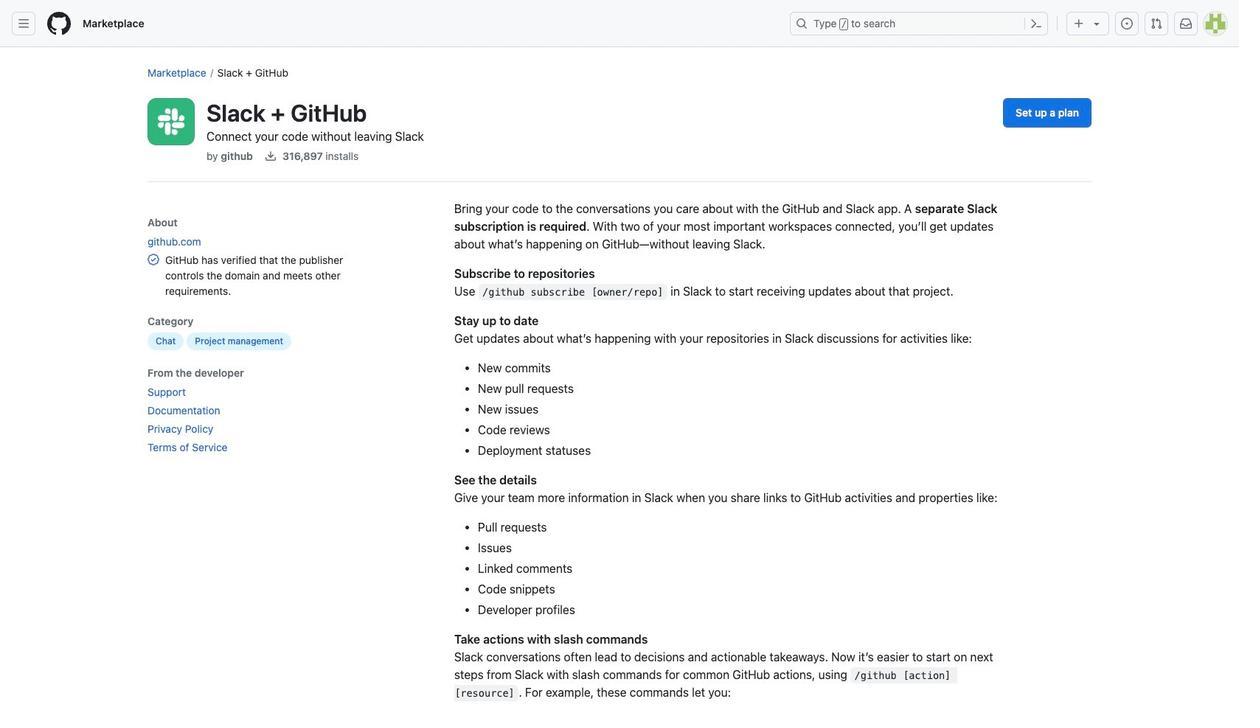 Task type: vqa. For each thing, say whether or not it's contained in the screenshot.
inbox image
yes



Task type: locate. For each thing, give the bounding box(es) containing it.
1 horizontal spatial sc 9kayk9 0 image
[[265, 150, 277, 162]]

1 vertical spatial sc 9kayk9 0 image
[[148, 254, 159, 266]]

issue opened image
[[1121, 18, 1133, 30]]

0 vertical spatial sc 9kayk9 0 image
[[265, 150, 277, 162]]

sc 9kayk9 0 image
[[265, 150, 277, 162], [148, 254, 159, 266]]

triangle down image
[[1091, 18, 1103, 30]]

0 horizontal spatial sc 9kayk9 0 image
[[148, 254, 159, 266]]

homepage image
[[47, 12, 71, 35]]

inbox image
[[1180, 18, 1192, 30]]



Task type: describe. For each thing, give the bounding box(es) containing it.
git pull request image
[[1151, 18, 1162, 30]]

command palette image
[[1030, 18, 1042, 30]]

slack + github image
[[156, 107, 186, 136]]



